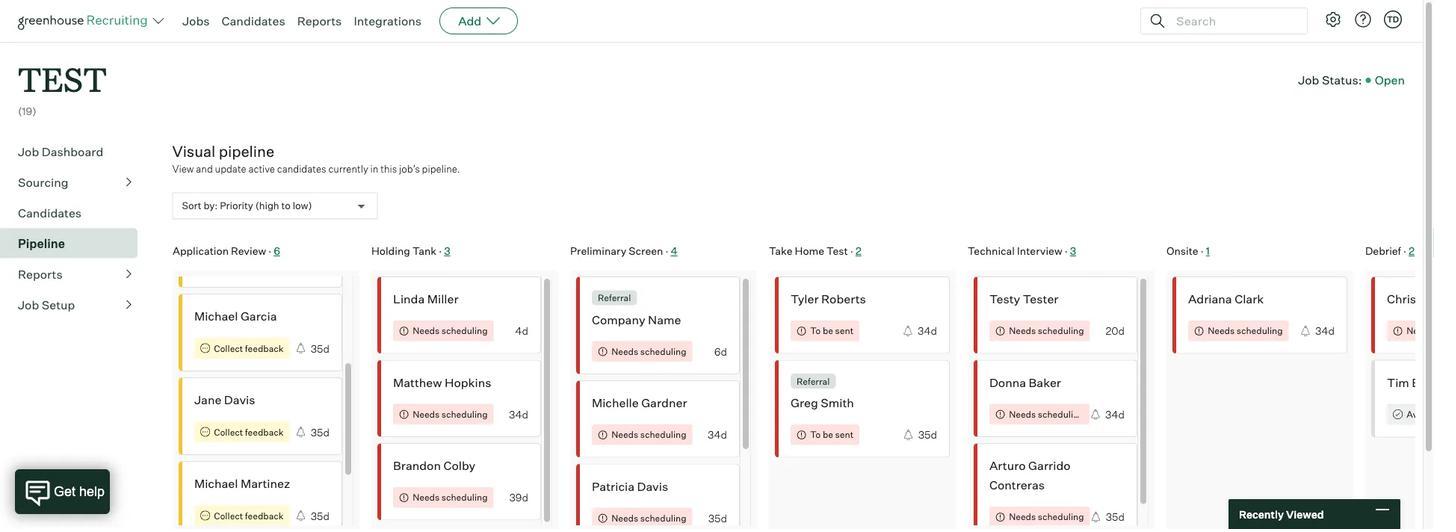 Task type: describe. For each thing, give the bounding box(es) containing it.
scheduling for brandon colby
[[441, 492, 487, 503]]

collect feedback for martinez
[[214, 510, 283, 521]]

arturo
[[989, 458, 1026, 473]]

gardner
[[641, 395, 687, 410]]

job status:
[[1299, 73, 1363, 88]]

tim
[[1387, 375, 1409, 390]]

1 horizontal spatial reports link
[[297, 13, 342, 28]]

sort
[[182, 200, 202, 212]]

currently
[[329, 163, 368, 175]]

needs scheduling for adriana clark
[[1208, 325, 1283, 336]]

pipeline link
[[18, 235, 132, 252]]

td button
[[1382, 7, 1405, 31]]

2 2 from the left
[[1409, 244, 1415, 257]]

6d
[[714, 345, 727, 358]]

pipeline
[[219, 142, 274, 161]]

needs scheduling for matthew hopkins
[[412, 408, 487, 420]]

feedback for martinez
[[245, 510, 283, 521]]

5 · from the left
[[1065, 244, 1068, 257]]

2 · from the left
[[439, 244, 442, 257]]

to be sent for 35d
[[810, 429, 853, 440]]

needs scheduling down company name
[[611, 346, 686, 357]]

greenhouse recruiting image
[[18, 12, 153, 30]]

needs for adriana clark
[[1208, 325, 1235, 336]]

35d for michael garcia
[[310, 342, 329, 355]]

donna
[[989, 375, 1026, 390]]

4 · from the left
[[850, 244, 853, 257]]

test
[[18, 57, 107, 101]]

add button
[[440, 7, 518, 34]]

needs scheduling for linda miller
[[412, 325, 487, 336]]

job dashboard link
[[18, 143, 132, 161]]

needs scheduling for testy tester
[[1009, 325, 1084, 336]]

review
[[231, 244, 266, 257]]

company
[[592, 312, 645, 327]]

scheduling for matthew hopkins
[[441, 408, 487, 420]]

test link
[[18, 42, 107, 104]]

garrido
[[1028, 458, 1071, 473]]

and
[[196, 163, 213, 175]]

needs 
[[1407, 325, 1435, 336]]

sent for 35d
[[835, 429, 853, 440]]

jobs link
[[182, 13, 210, 28]]

availab
[[1407, 409, 1435, 420]]

greg smith
[[791, 395, 854, 410]]

testy tester
[[989, 291, 1059, 306]]

application
[[172, 244, 228, 257]]

collect for garcia
[[214, 342, 243, 354]]

name
[[648, 312, 681, 327]]

scheduling for linda miller
[[441, 325, 487, 336]]

smith
[[821, 395, 854, 410]]

by:
[[204, 200, 218, 212]]

needs for christop
[[1407, 325, 1434, 336]]

preliminary screen · 4
[[570, 244, 677, 257]]

to be sent for 34d
[[810, 325, 853, 336]]

needs scheduling for donna baker
[[1009, 408, 1084, 420]]

setup
[[42, 297, 75, 312]]

michael for michael martinez
[[194, 476, 238, 491]]

testy
[[989, 291, 1020, 306]]

viewed
[[1287, 508, 1324, 521]]

34d for adriana clark
[[1315, 324, 1335, 337]]

linda
[[393, 291, 424, 306]]

low)
[[293, 200, 312, 212]]

needs for michelle gardner
[[611, 429, 638, 440]]

dashboard
[[42, 144, 103, 159]]

pipeline
[[18, 236, 65, 251]]

34d for tyler roberts
[[918, 324, 937, 337]]

collect for davis
[[214, 426, 243, 437]]

application review · 6
[[172, 244, 280, 257]]

tim burt
[[1387, 375, 1435, 390]]

brandon colby
[[393, 458, 475, 473]]

34d for donna baker
[[1105, 408, 1125, 421]]

integrations
[[354, 13, 422, 28]]

update
[[215, 163, 246, 175]]

39d
[[509, 491, 528, 504]]

needs for linda miller
[[412, 325, 439, 336]]

td
[[1387, 14, 1400, 24]]

needs for donna baker
[[1009, 408, 1036, 420]]

roberts
[[821, 291, 866, 306]]

job setup link
[[18, 296, 132, 314]]

matthew
[[393, 375, 442, 390]]

brandon
[[393, 458, 441, 473]]

onsite
[[1167, 244, 1198, 257]]

scheduling for arturo garrido contreras
[[1038, 511, 1084, 522]]

onsite · 1
[[1167, 244, 1210, 257]]

patricia
[[592, 479, 634, 494]]

integrations link
[[354, 13, 422, 28]]

burt
[[1412, 375, 1435, 390]]

adriana
[[1188, 291, 1232, 306]]

arturo garrido contreras
[[989, 458, 1071, 492]]

clark
[[1235, 291, 1264, 306]]

referral for greg
[[797, 375, 830, 387]]

michelle gardner
[[592, 395, 687, 410]]

td button
[[1385, 10, 1402, 28]]

scheduling down name
[[640, 346, 686, 357]]

candidates
[[277, 163, 326, 175]]

job setup
[[18, 297, 75, 312]]

technical interview · 3
[[968, 244, 1076, 257]]

christop
[[1387, 291, 1435, 306]]

needs scheduling for arturo garrido contreras
[[1009, 511, 1084, 522]]

3 · from the left
[[665, 244, 668, 257]]

recently viewed
[[1239, 508, 1324, 521]]

job for job setup
[[18, 297, 39, 312]]

to for 35d
[[810, 429, 821, 440]]

add
[[458, 13, 482, 28]]

collect feedback for davis
[[214, 426, 283, 437]]

0 horizontal spatial reports
[[18, 267, 63, 282]]

6 · from the left
[[1201, 244, 1204, 257]]

contreras
[[989, 477, 1045, 492]]

1 horizontal spatial candidates
[[222, 13, 285, 28]]

4d
[[515, 324, 528, 337]]

martinez
[[240, 476, 290, 491]]

needs scheduling for michelle gardner
[[611, 429, 686, 440]]

needs for patricia davis
[[611, 512, 638, 523]]

davis for jane davis
[[224, 392, 255, 407]]

1 horizontal spatial reports
[[297, 13, 342, 28]]



Task type: locate. For each thing, give the bounding box(es) containing it.
0 horizontal spatial reports link
[[18, 265, 132, 283]]

michael left martinez
[[194, 476, 238, 491]]

feedback for davis
[[245, 426, 283, 437]]

1 horizontal spatial 3
[[1070, 244, 1076, 257]]

jobs
[[182, 13, 210, 28]]

2 right debrief
[[1409, 244, 1415, 257]]

referral for company
[[598, 292, 631, 303]]

candidates right jobs
[[222, 13, 285, 28]]

michael garcia
[[194, 309, 277, 323]]

1 vertical spatial job
[[18, 144, 39, 159]]

3 right 'interview'
[[1070, 244, 1076, 257]]

(19)
[[18, 105, 37, 118]]

needs
[[412, 325, 439, 336], [1009, 325, 1036, 336], [1208, 325, 1235, 336], [1407, 325, 1434, 336], [611, 346, 638, 357], [412, 408, 439, 420], [1009, 408, 1036, 420], [611, 429, 638, 440], [412, 492, 439, 503], [1009, 511, 1036, 522], [611, 512, 638, 523]]

needs down contreras
[[1009, 511, 1036, 522]]

2 to be sent from the top
[[810, 429, 853, 440]]

1
[[1206, 244, 1210, 257]]

collect feedback down jane davis
[[214, 426, 283, 437]]

reports link left integrations "link"
[[297, 13, 342, 28]]

needs down patricia davis at left bottom
[[611, 512, 638, 523]]

holding tank · 3
[[371, 244, 450, 257]]

needs scheduling down the matthew hopkins
[[412, 408, 487, 420]]

sent for 34d
[[835, 325, 853, 336]]

2 collect from the top
[[214, 426, 243, 437]]

tank
[[412, 244, 436, 257]]

0 vertical spatial sent
[[835, 325, 853, 336]]

needs for matthew hopkins
[[412, 408, 439, 420]]

candidates link right jobs
[[222, 13, 285, 28]]

needs down adriana clark
[[1208, 325, 1235, 336]]

needs down 'brandon colby'
[[412, 492, 439, 503]]

3 collect from the top
[[214, 510, 243, 521]]

technical
[[968, 244, 1015, 257]]

sent down smith
[[835, 429, 853, 440]]

feedback for garcia
[[245, 342, 283, 354]]

tyler roberts
[[791, 291, 866, 306]]

to
[[281, 200, 291, 212]]

0 vertical spatial michael
[[194, 309, 238, 323]]

davis for patricia davis
[[637, 479, 668, 494]]

3 collect feedback from the top
[[214, 510, 283, 521]]

35d for arturo garrido contreras
[[1106, 510, 1125, 523]]

take
[[769, 244, 792, 257]]

needs down "donna baker"
[[1009, 408, 1036, 420]]

Search text field
[[1173, 10, 1294, 32]]

0 vertical spatial reports
[[297, 13, 342, 28]]

needs scheduling
[[412, 325, 487, 336], [1009, 325, 1084, 336], [1208, 325, 1283, 336], [611, 346, 686, 357], [412, 408, 487, 420], [1009, 408, 1084, 420], [611, 429, 686, 440], [412, 492, 487, 503], [1009, 511, 1084, 522], [611, 512, 686, 523]]

needs scheduling down contreras
[[1009, 511, 1084, 522]]

1 to from the top
[[810, 325, 821, 336]]

scheduling down the colby
[[441, 492, 487, 503]]

scheduling down the gardner at the left bottom of the page
[[640, 429, 686, 440]]

holding
[[371, 244, 410, 257]]

1 2 from the left
[[855, 244, 861, 257]]

1 vertical spatial candidates
[[18, 205, 82, 220]]

collect down 'michael martinez'
[[214, 510, 243, 521]]

job's
[[399, 163, 420, 175]]

needs scheduling down michelle gardner
[[611, 429, 686, 440]]

scheduling for testy tester
[[1038, 325, 1084, 336]]

35d for michael martinez
[[310, 509, 329, 522]]

to be sent down smith
[[810, 429, 853, 440]]

scheduling down hopkins
[[441, 408, 487, 420]]

reports left integrations "link"
[[297, 13, 342, 28]]

1 vertical spatial reports
[[18, 267, 63, 282]]

reports link
[[297, 13, 342, 28], [18, 265, 132, 283]]

· left 6
[[268, 244, 271, 257]]

2 vertical spatial job
[[18, 297, 39, 312]]

michael
[[194, 309, 238, 323], [194, 476, 238, 491]]

needs scheduling for brandon colby
[[412, 492, 487, 503]]

needs scheduling down clark
[[1208, 325, 1283, 336]]

needs down christop
[[1407, 325, 1434, 336]]

home
[[795, 244, 824, 257]]

2 feedback from the top
[[245, 426, 283, 437]]

be for 35d
[[823, 429, 833, 440]]

1 sent from the top
[[835, 325, 853, 336]]

feedback down jane davis
[[245, 426, 283, 437]]

· right tank
[[439, 244, 442, 257]]

garcia
[[240, 309, 277, 323]]

jane
[[194, 392, 221, 407]]

collect feedback down 'michael martinez'
[[214, 510, 283, 521]]

4
[[671, 244, 677, 257]]

needs scheduling down the colby
[[412, 492, 487, 503]]

0 horizontal spatial davis
[[224, 392, 255, 407]]

candidates link up pipeline link
[[18, 204, 132, 222]]

adriana clark
[[1188, 291, 1264, 306]]

to be sent down the tyler roberts
[[810, 325, 853, 336]]

0 vertical spatial to be sent
[[810, 325, 853, 336]]

davis right patricia
[[637, 479, 668, 494]]

0 vertical spatial collect
[[214, 342, 243, 354]]

needs down linda miller
[[412, 325, 439, 336]]

0 horizontal spatial candidates
[[18, 205, 82, 220]]

test
[[827, 244, 848, 257]]

2 be from the top
[[823, 429, 833, 440]]

1 collect from the top
[[214, 342, 243, 354]]

feedback down garcia
[[245, 342, 283, 354]]

1 horizontal spatial davis
[[637, 479, 668, 494]]

needs down testy tester
[[1009, 325, 1036, 336]]

michelle
[[592, 395, 639, 410]]

1 be from the top
[[823, 325, 833, 336]]

2 vertical spatial collect feedback
[[214, 510, 283, 521]]

· left 4 on the left top of the page
[[665, 244, 668, 257]]

needs down matthew on the bottom left
[[412, 408, 439, 420]]

be for 34d
[[823, 325, 833, 336]]

· right debrief
[[1404, 244, 1407, 257]]

needs scheduling down patricia davis at left bottom
[[611, 512, 686, 523]]

to
[[810, 325, 821, 336], [810, 429, 821, 440]]

1 vertical spatial reports link
[[18, 265, 132, 283]]

1 · from the left
[[268, 244, 271, 257]]

2
[[855, 244, 861, 257], [1409, 244, 1415, 257]]

· left 1
[[1201, 244, 1204, 257]]

configure image
[[1325, 10, 1343, 28]]

sent
[[835, 325, 853, 336], [835, 429, 853, 440]]

open
[[1375, 73, 1405, 88]]

2 sent from the top
[[835, 429, 853, 440]]

scheduling for patricia davis
[[640, 512, 686, 523]]

company name
[[592, 312, 681, 327]]

needs scheduling for patricia davis
[[611, 512, 686, 523]]

referral up greg
[[797, 375, 830, 387]]

1 vertical spatial referral
[[797, 375, 830, 387]]

needs for brandon colby
[[412, 492, 439, 503]]

3 for tester
[[1070, 244, 1076, 257]]

collect
[[214, 342, 243, 354], [214, 426, 243, 437], [214, 510, 243, 521]]

reports
[[297, 13, 342, 28], [18, 267, 63, 282]]

needs scheduling down miller
[[412, 325, 487, 336]]

0 horizontal spatial referral
[[598, 292, 631, 303]]

scheduling down clark
[[1237, 325, 1283, 336]]

35d for jane davis
[[310, 425, 329, 438]]

needs scheduling down baker
[[1009, 408, 1084, 420]]

referral up company at the bottom
[[598, 292, 631, 303]]

0 horizontal spatial candidates link
[[18, 204, 132, 222]]

hopkins
[[444, 375, 491, 390]]

linda miller
[[393, 291, 458, 306]]

michael martinez
[[194, 476, 290, 491]]

reports down the pipeline on the left top
[[18, 267, 63, 282]]

candidates
[[222, 13, 285, 28], [18, 205, 82, 220]]

job left setup
[[18, 297, 39, 312]]

to down greg smith
[[810, 429, 821, 440]]

1 vertical spatial to be sent
[[810, 429, 853, 440]]

0 vertical spatial candidates
[[222, 13, 285, 28]]

matthew hopkins
[[393, 375, 491, 390]]

to for 34d
[[810, 325, 821, 336]]

·
[[268, 244, 271, 257], [439, 244, 442, 257], [665, 244, 668, 257], [850, 244, 853, 257], [1065, 244, 1068, 257], [1201, 244, 1204, 257], [1404, 244, 1407, 257]]

job for job dashboard
[[18, 144, 39, 159]]

1 horizontal spatial 2
[[1409, 244, 1415, 257]]

1 vertical spatial candidates link
[[18, 204, 132, 222]]

0 vertical spatial job
[[1299, 73, 1320, 88]]

visual
[[172, 142, 216, 161]]

2 vertical spatial feedback
[[245, 510, 283, 521]]

feedback down martinez
[[245, 510, 283, 521]]

collect feedback for garcia
[[214, 342, 283, 354]]

7 · from the left
[[1404, 244, 1407, 257]]

candidates down sourcing
[[18, 205, 82, 220]]

1 vertical spatial michael
[[194, 476, 238, 491]]

2 vertical spatial collect
[[214, 510, 243, 521]]

35d
[[310, 342, 329, 355], [310, 425, 329, 438], [918, 428, 937, 441], [310, 509, 329, 522], [1106, 510, 1125, 523], [708, 511, 727, 525]]

jane davis
[[194, 392, 255, 407]]

2 michael from the top
[[194, 476, 238, 491]]

davis right "jane" at the bottom of page
[[224, 392, 255, 407]]

greg
[[791, 395, 818, 410]]

1 vertical spatial sent
[[835, 429, 853, 440]]

0 vertical spatial collect feedback
[[214, 342, 283, 354]]

interview
[[1017, 244, 1062, 257]]

scheduling down baker
[[1038, 408, 1084, 420]]

collect down jane davis
[[214, 426, 243, 437]]

1 collect feedback from the top
[[214, 342, 283, 354]]

needs scheduling down tester at the right of page
[[1009, 325, 1084, 336]]

needs down michelle
[[611, 429, 638, 440]]

needs for arturo garrido contreras
[[1009, 511, 1036, 522]]

1 horizontal spatial referral
[[797, 375, 830, 387]]

scheduling for adriana clark
[[1237, 325, 1283, 336]]

3 for miller
[[444, 244, 450, 257]]

scheduling down patricia davis at left bottom
[[640, 512, 686, 523]]

collect for martinez
[[214, 510, 243, 521]]

needs down company at the bottom
[[611, 346, 638, 357]]

test (19)
[[18, 57, 107, 118]]

(high
[[255, 200, 279, 212]]

recently
[[1239, 508, 1284, 521]]

pipeline.
[[422, 163, 460, 175]]

priority
[[220, 200, 253, 212]]

scheduling down miller
[[441, 325, 487, 336]]

baker
[[1029, 375, 1061, 390]]

2 collect feedback from the top
[[214, 426, 283, 437]]

reports link down pipeline link
[[18, 265, 132, 283]]

0 vertical spatial reports link
[[297, 13, 342, 28]]

job
[[1299, 73, 1320, 88], [18, 144, 39, 159], [18, 297, 39, 312]]

1 vertical spatial be
[[823, 429, 833, 440]]

debrief · 2
[[1365, 244, 1415, 257]]

debrief
[[1365, 244, 1401, 257]]

3
[[444, 244, 450, 257], [1070, 244, 1076, 257]]

20d
[[1106, 324, 1125, 337]]

0 vertical spatial be
[[823, 325, 833, 336]]

be down the tyler roberts
[[823, 325, 833, 336]]

tester
[[1023, 291, 1059, 306]]

1 vertical spatial collect feedback
[[214, 426, 283, 437]]

2 3 from the left
[[1070, 244, 1076, 257]]

miller
[[427, 291, 458, 306]]

collect down michael garcia
[[214, 342, 243, 354]]

job dashboard
[[18, 144, 103, 159]]

1 michael from the top
[[194, 309, 238, 323]]

scheduling down the 'arturo garrido contreras' at the right bottom
[[1038, 511, 1084, 522]]

be down greg smith
[[823, 429, 833, 440]]

needs for testy tester
[[1009, 325, 1036, 336]]

to down tyler
[[810, 325, 821, 336]]

2 right test
[[855, 244, 861, 257]]

scheduling for donna baker
[[1038, 408, 1084, 420]]

2 to from the top
[[810, 429, 821, 440]]

michael left garcia
[[194, 309, 238, 323]]

1 3 from the left
[[444, 244, 450, 257]]

1 horizontal spatial candidates link
[[222, 13, 285, 28]]

1 to be sent from the top
[[810, 325, 853, 336]]

michael for michael garcia
[[194, 309, 238, 323]]

1 vertical spatial collect
[[214, 426, 243, 437]]

active
[[249, 163, 275, 175]]

· right 'interview'
[[1065, 244, 1068, 257]]

sourcing
[[18, 175, 68, 190]]

scheduling
[[441, 325, 487, 336], [1038, 325, 1084, 336], [1237, 325, 1283, 336], [640, 346, 686, 357], [441, 408, 487, 420], [1038, 408, 1084, 420], [640, 429, 686, 440], [441, 492, 487, 503], [1038, 511, 1084, 522], [640, 512, 686, 523]]

be
[[823, 325, 833, 336], [823, 429, 833, 440]]

scheduling for michelle gardner
[[640, 429, 686, 440]]

0 vertical spatial to
[[810, 325, 821, 336]]

in
[[370, 163, 379, 175]]

0 horizontal spatial 3
[[444, 244, 450, 257]]

status:
[[1322, 73, 1363, 88]]

1 vertical spatial to
[[810, 429, 821, 440]]

0 vertical spatial candidates link
[[222, 13, 285, 28]]

view
[[172, 163, 194, 175]]

take home test · 2
[[769, 244, 861, 257]]

3 feedback from the top
[[245, 510, 283, 521]]

0 horizontal spatial 2
[[855, 244, 861, 257]]

tyler
[[791, 291, 819, 306]]

0 vertical spatial referral
[[598, 292, 631, 303]]

1 vertical spatial feedback
[[245, 426, 283, 437]]

sent down roberts
[[835, 325, 853, 336]]

patricia davis
[[592, 479, 668, 494]]

collect feedback down garcia
[[214, 342, 283, 354]]

1 feedback from the top
[[245, 342, 283, 354]]

job for job status:
[[1299, 73, 1320, 88]]

this
[[381, 163, 397, 175]]

job up sourcing
[[18, 144, 39, 159]]

3 right tank
[[444, 244, 450, 257]]

visual pipeline view and update active candidates currently in this job's pipeline.
[[172, 142, 460, 175]]

0 vertical spatial davis
[[224, 392, 255, 407]]

0 vertical spatial feedback
[[245, 342, 283, 354]]

job left status:
[[1299, 73, 1320, 88]]

· right test
[[850, 244, 853, 257]]

scheduling down tester at the right of page
[[1038, 325, 1084, 336]]

colby
[[443, 458, 475, 473]]

candidates inside candidates link
[[18, 205, 82, 220]]

1 vertical spatial davis
[[637, 479, 668, 494]]



Task type: vqa. For each thing, say whether or not it's contained in the screenshot.
"Applied On" on the right
no



